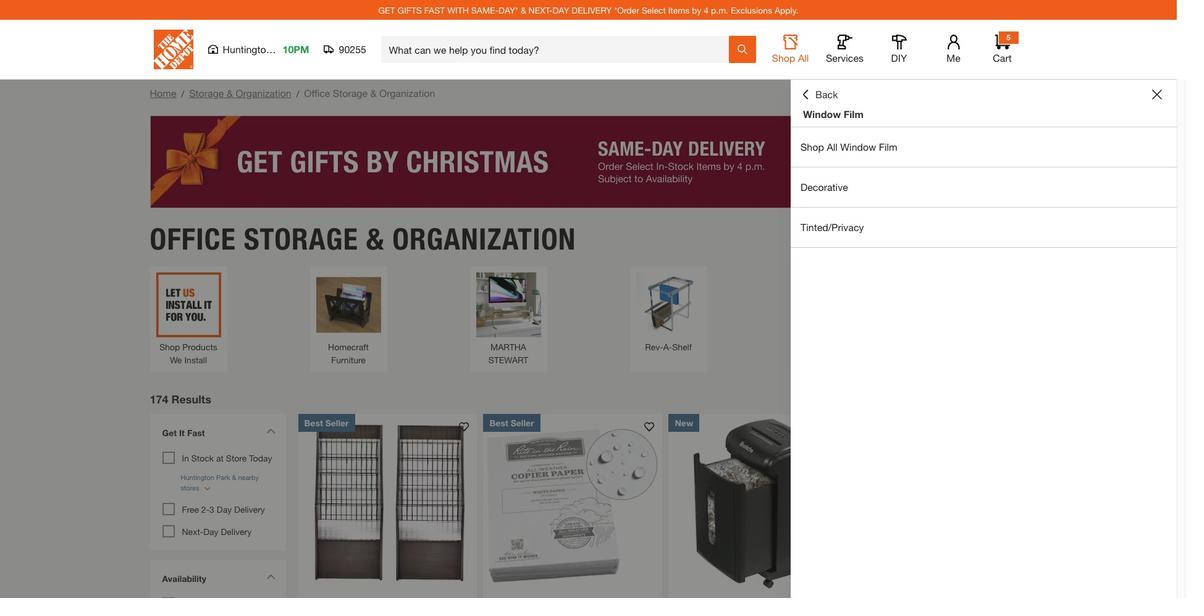 Task type: locate. For each thing, give the bounding box(es) containing it.
all
[[799, 52, 809, 64], [827, 141, 838, 153]]

/
[[181, 88, 184, 99], [297, 88, 299, 99]]

free 2-3 day delivery link
[[182, 504, 265, 515]]

same-
[[472, 5, 499, 15]]

1 vertical spatial all
[[827, 141, 838, 153]]

rev-a-shelf
[[645, 342, 692, 352]]

next-day delivery link
[[182, 526, 252, 537]]

furniture
[[331, 355, 366, 365]]

shop inside shop products we install
[[160, 342, 180, 352]]

fast
[[187, 427, 205, 438]]

1 horizontal spatial best
[[490, 418, 509, 428]]

0 vertical spatial shop
[[772, 52, 796, 64]]

shop inside shop all window film link
[[801, 141, 825, 153]]

1 vertical spatial office
[[150, 221, 236, 257]]

availability
[[162, 573, 206, 584]]

home link
[[150, 87, 176, 99]]

storage
[[189, 87, 224, 99], [333, 87, 368, 99], [244, 221, 359, 257]]

p.m.
[[712, 5, 729, 15]]

1 horizontal spatial /
[[297, 88, 299, 99]]

shop down "apply." at the top
[[772, 52, 796, 64]]

shop inside shop all button
[[772, 52, 796, 64]]

martha stewart link
[[476, 272, 541, 366]]

/ right home
[[181, 88, 184, 99]]

1 best seller from the left
[[304, 418, 349, 428]]

shop all button
[[771, 35, 811, 64]]

best seller for the wooden free standing 6-tier display literature brochure magazine rack in black (2-pack) image
[[304, 418, 349, 428]]

results
[[172, 392, 211, 406]]

rev-a-shelf link
[[636, 272, 701, 353]]

fast
[[425, 5, 445, 15]]

1 best from the left
[[304, 418, 323, 428]]

window inside menu
[[841, 141, 877, 153]]

by
[[692, 5, 702, 15]]

menu
[[791, 127, 1178, 248]]

&
[[521, 5, 527, 15], [227, 87, 233, 99], [371, 87, 377, 99], [366, 221, 385, 257]]

wooden free standing 6-tier display literature brochure magazine rack in black (2-pack) image
[[298, 414, 478, 593]]

shop
[[772, 52, 796, 64], [801, 141, 825, 153], [160, 342, 180, 352]]

delivery
[[572, 5, 612, 15]]

*order
[[615, 5, 640, 15]]

shop for shop all window film
[[801, 141, 825, 153]]

cart
[[994, 52, 1012, 64]]

diy
[[892, 52, 908, 64]]

shelf
[[673, 342, 692, 352]]

0 horizontal spatial film
[[844, 108, 864, 120]]

get gifts fast with same-day* & next-day delivery *order select items by 4 p.m. exclusions apply.
[[379, 5, 799, 15]]

0 vertical spatial window
[[804, 108, 842, 120]]

shop all
[[772, 52, 809, 64]]

0 horizontal spatial all
[[799, 52, 809, 64]]

2 seller from the left
[[511, 418, 534, 428]]

window film
[[804, 108, 864, 120]]

delivery right 3
[[234, 504, 265, 515]]

window
[[804, 108, 842, 120], [841, 141, 877, 153]]

day
[[217, 504, 232, 515], [204, 526, 219, 537]]

in stock at store today link
[[182, 453, 272, 463]]

0 vertical spatial office
[[304, 87, 330, 99]]

all up back button
[[799, 52, 809, 64]]

1 horizontal spatial shop
[[772, 52, 796, 64]]

with
[[448, 5, 469, 15]]

get
[[379, 5, 395, 15]]

shop for shop all
[[772, 52, 796, 64]]

best seller for all-weather 8-1/2 in. x 11 in. 20 lbs. bulk copier paper, white (500-sheet pack) image
[[490, 418, 534, 428]]

best for the wooden free standing 6-tier display literature brochure magazine rack in black (2-pack) image
[[304, 418, 323, 428]]

home / storage & organization / office storage & organization
[[150, 87, 435, 99]]

shop all window film
[[801, 141, 898, 153]]

0 horizontal spatial seller
[[326, 418, 349, 428]]

services button
[[826, 35, 865, 64]]

tinted/privacy
[[801, 221, 865, 233]]

window down back button
[[804, 108, 842, 120]]

0 horizontal spatial office
[[150, 221, 236, 257]]

homecraft furniture image
[[316, 272, 381, 337]]

0 horizontal spatial shop
[[160, 342, 180, 352]]

apply.
[[775, 5, 799, 15]]

shop for shop products we install
[[160, 342, 180, 352]]

homecraft furniture link
[[316, 272, 381, 366]]

shop down window film
[[801, 141, 825, 153]]

homecraft
[[328, 342, 369, 352]]

delivery
[[234, 504, 265, 515], [221, 526, 252, 537]]

1 vertical spatial window
[[841, 141, 877, 153]]

0 horizontal spatial best
[[304, 418, 323, 428]]

1 horizontal spatial seller
[[511, 418, 534, 428]]

1 / from the left
[[181, 88, 184, 99]]

0 vertical spatial film
[[844, 108, 864, 120]]

seller for all-weather 8-1/2 in. x 11 in. 20 lbs. bulk copier paper, white (500-sheet pack) image
[[511, 418, 534, 428]]

1 horizontal spatial office
[[304, 87, 330, 99]]

we
[[170, 355, 182, 365]]

martha stewart image
[[476, 272, 541, 337]]

1 vertical spatial delivery
[[221, 526, 252, 537]]

seller
[[326, 418, 349, 428], [511, 418, 534, 428]]

next-day delivery
[[182, 526, 252, 537]]

3
[[210, 504, 214, 515]]

2 horizontal spatial shop
[[801, 141, 825, 153]]

2 vertical spatial shop
[[160, 342, 180, 352]]

feedback link image
[[1170, 209, 1187, 276]]

office
[[304, 87, 330, 99], [150, 221, 236, 257]]

seller for the wooden free standing 6-tier display literature brochure magazine rack in black (2-pack) image
[[326, 418, 349, 428]]

/ down "10pm"
[[297, 88, 299, 99]]

174
[[150, 392, 168, 406]]

1 vertical spatial film
[[880, 141, 898, 153]]

today
[[249, 453, 272, 463]]

day
[[553, 5, 570, 15]]

0 horizontal spatial /
[[181, 88, 184, 99]]

1 horizontal spatial all
[[827, 141, 838, 153]]

huntington park
[[223, 43, 295, 55]]

all inside button
[[799, 52, 809, 64]]

huntington
[[223, 43, 272, 55]]

film
[[844, 108, 864, 120], [880, 141, 898, 153]]

get
[[162, 427, 177, 438]]

window down window film
[[841, 141, 877, 153]]

all for shop all
[[799, 52, 809, 64]]

10pm
[[283, 43, 309, 55]]

1 horizontal spatial best seller
[[490, 418, 534, 428]]

1 vertical spatial shop
[[801, 141, 825, 153]]

2 best from the left
[[490, 418, 509, 428]]

sponsored banner image
[[150, 116, 1028, 208]]

shop all window film link
[[791, 127, 1178, 167]]

drawer close image
[[1153, 90, 1163, 100]]

best seller
[[304, 418, 349, 428], [490, 418, 534, 428]]

back
[[816, 88, 839, 100]]

decorative
[[801, 181, 849, 193]]

0 vertical spatial all
[[799, 52, 809, 64]]

cart 5
[[994, 33, 1012, 64]]

day right 3
[[217, 504, 232, 515]]

0 vertical spatial day
[[217, 504, 232, 515]]

day down 3
[[204, 526, 219, 537]]

organization
[[236, 87, 292, 99], [380, 87, 435, 99], [393, 221, 576, 257]]

all down window film
[[827, 141, 838, 153]]

availability link
[[156, 566, 280, 594]]

tinted/privacy link
[[791, 208, 1178, 247]]

shop up we
[[160, 342, 180, 352]]

1 seller from the left
[[326, 418, 349, 428]]

it
[[179, 427, 185, 438]]

me button
[[934, 35, 974, 64]]

0 horizontal spatial best seller
[[304, 418, 349, 428]]

best
[[304, 418, 323, 428], [490, 418, 509, 428]]

2 best seller from the left
[[490, 418, 534, 428]]

delivery down free 2-3 day delivery
[[221, 526, 252, 537]]

homecraft furniture
[[328, 342, 369, 365]]



Task type: describe. For each thing, give the bounding box(es) containing it.
new
[[675, 418, 694, 428]]

park
[[275, 43, 295, 55]]

all for shop all window film
[[827, 141, 838, 153]]

decorative link
[[791, 168, 1178, 207]]

select
[[642, 5, 666, 15]]

in stock at store today
[[182, 453, 272, 463]]

get it fast
[[162, 427, 205, 438]]

menu containing shop all window film
[[791, 127, 1178, 248]]

a-
[[664, 342, 673, 352]]

shop products we install link
[[156, 272, 221, 366]]

store
[[226, 453, 247, 463]]

gifts
[[398, 5, 422, 15]]

1 vertical spatial day
[[204, 526, 219, 537]]

stewart
[[489, 355, 529, 365]]

free 2-3 day delivery
[[182, 504, 265, 515]]

90255
[[339, 43, 367, 55]]

90255 button
[[324, 43, 367, 56]]

get it fast link
[[156, 420, 280, 449]]

rev-
[[645, 342, 664, 352]]

at
[[216, 453, 224, 463]]

free
[[182, 504, 199, 515]]

install
[[185, 355, 207, 365]]

me
[[947, 52, 961, 64]]

next-
[[529, 5, 553, 15]]

martha stewart
[[489, 342, 529, 365]]

office storage & organization
[[150, 221, 576, 257]]

2-
[[201, 504, 210, 515]]

in
[[182, 453, 189, 463]]

exclusions
[[731, 5, 773, 15]]

storage & organization link
[[189, 87, 292, 99]]

stock
[[192, 453, 214, 463]]

What can we help you find today? search field
[[389, 36, 729, 62]]

174 results
[[150, 392, 211, 406]]

0 vertical spatial delivery
[[234, 504, 265, 515]]

4
[[704, 5, 709, 15]]

diy button
[[880, 35, 920, 64]]

1 horizontal spatial film
[[880, 141, 898, 153]]

martha
[[491, 342, 527, 352]]

the home depot logo image
[[154, 30, 193, 69]]

products
[[183, 342, 217, 352]]

2 / from the left
[[297, 88, 299, 99]]

all-weather 8-1/2 in. x 11 in. 20 lbs. bulk copier paper, white (500-sheet pack) image
[[484, 414, 663, 593]]

services
[[827, 52, 864, 64]]

shop products we install image
[[156, 272, 221, 337]]

best for all-weather 8-1/2 in. x 11 in. 20 lbs. bulk copier paper, white (500-sheet pack) image
[[490, 418, 509, 428]]

home
[[150, 87, 176, 99]]

day*
[[499, 5, 519, 15]]

back button
[[801, 88, 839, 101]]

rev a shelf image
[[636, 272, 701, 337]]

30 l/7.9 gal. paper shredder cross cut document shredder for credit card/cd/junk mail shredder for office home image
[[669, 414, 848, 593]]

5
[[1007, 33, 1011, 42]]

shop products we install
[[160, 342, 217, 365]]

next-
[[182, 526, 204, 537]]

items
[[669, 5, 690, 15]]



Task type: vqa. For each thing, say whether or not it's contained in the screenshot.
bottommost Fertilizer
no



